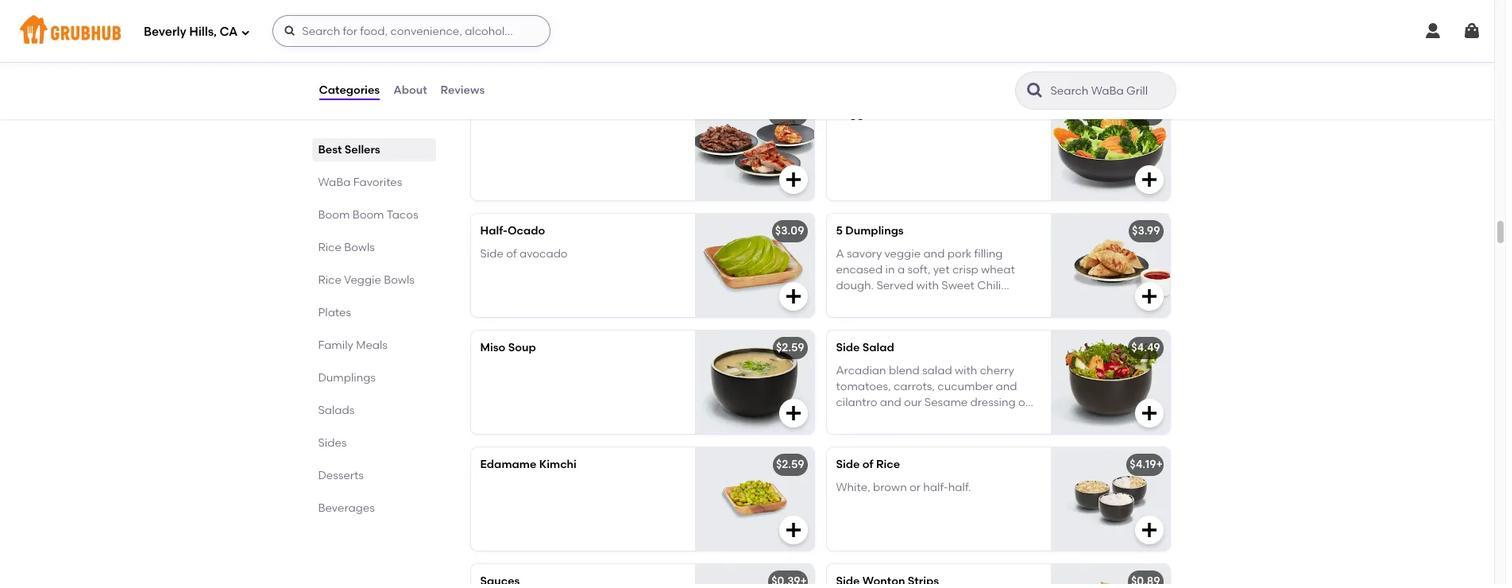 Task type: locate. For each thing, give the bounding box(es) containing it.
1 horizontal spatial of
[[863, 458, 874, 472]]

1 vertical spatial and
[[996, 380, 1018, 393]]

the
[[836, 412, 854, 426]]

1 boom from the left
[[318, 208, 350, 222]]

favorites
[[354, 176, 402, 189]]

and up yet at the top right of page
[[924, 247, 945, 260]]

boom
[[318, 208, 350, 222], [353, 208, 384, 222]]

2 vertical spatial rice
[[877, 458, 900, 472]]

0 horizontal spatial boom
[[318, 208, 350, 222]]

dipping
[[836, 295, 879, 309]]

and left the our
[[880, 396, 902, 409]]

rice up the rice veggie bowls
[[318, 241, 342, 254]]

sellers
[[345, 143, 380, 157]]

with down soft,
[[917, 279, 939, 293]]

$3.99
[[1133, 224, 1161, 238]]

$4.19 +
[[1130, 458, 1163, 472]]

0 horizontal spatial dumplings
[[318, 371, 376, 385]]

avocado
[[520, 247, 568, 260]]

1 horizontal spatial with
[[955, 364, 978, 377]]

1 vertical spatial sides
[[318, 436, 347, 450]]

$4.49
[[1132, 341, 1161, 355]]

sides tab
[[318, 435, 430, 451]]

bowls right veggie
[[384, 273, 415, 287]]

boom down waba favorites tab
[[353, 208, 384, 222]]

rice inside tab
[[318, 273, 342, 287]]

rice inside tab
[[318, 241, 342, 254]]

rice for rice bowls
[[318, 241, 342, 254]]

0 horizontal spatial sides
[[318, 436, 347, 450]]

best sellers
[[318, 143, 380, 157]]

1 horizontal spatial sides
[[468, 60, 513, 80]]

side salad
[[836, 341, 895, 355]]

beverages tab
[[318, 500, 430, 517]]

bowls up veggie
[[344, 241, 375, 254]]

sides
[[468, 60, 513, 80], [318, 436, 347, 450]]

0 vertical spatial side
[[480, 247, 504, 260]]

1 vertical spatial rice
[[318, 273, 342, 287]]

svg image inside main navigation navigation
[[1463, 21, 1482, 41]]

$3.29
[[1132, 108, 1161, 121]]

sauces image
[[695, 564, 814, 584]]

categories
[[319, 83, 380, 97]]

salads tab
[[318, 402, 430, 419]]

with
[[917, 279, 939, 293], [955, 364, 978, 377]]

side.
[[857, 412, 882, 426]]

1 vertical spatial with
[[955, 364, 978, 377]]

sides up reviews
[[468, 60, 513, 80]]

$3.09 left '5'
[[776, 224, 805, 238]]

with inside arcadian blend salad with cherry tomatoes, carrots, cucumber and cilantro and our sesame dressing on the side.
[[955, 364, 978, 377]]

half ocado image
[[695, 214, 814, 317]]

dumplings up the savory
[[846, 224, 904, 238]]

rice up brown
[[877, 458, 900, 472]]

plates tab
[[318, 304, 430, 321]]

best
[[318, 143, 342, 157]]

svg image
[[1424, 21, 1443, 41], [284, 25, 297, 37], [241, 27, 251, 37], [784, 287, 803, 306], [784, 404, 803, 423], [1140, 404, 1159, 423], [784, 521, 803, 540]]

side for side of rice
[[836, 458, 860, 472]]

sweet
[[942, 279, 975, 293]]

rice bowls tab
[[318, 239, 430, 256]]

1 vertical spatial $3.09
[[776, 224, 805, 238]]

half-
[[924, 480, 949, 494]]

veggie
[[885, 247, 921, 260]]

dumplings
[[846, 224, 904, 238], [318, 371, 376, 385]]

filling
[[975, 247, 1003, 260]]

or
[[910, 480, 921, 494]]

edamame
[[480, 458, 537, 472]]

boom down waba
[[318, 208, 350, 222]]

0 vertical spatial with
[[917, 279, 939, 293]]

1 vertical spatial of
[[863, 458, 874, 472]]

0 horizontal spatial +
[[801, 108, 807, 121]]

0 vertical spatial $2.59
[[776, 341, 805, 355]]

main navigation navigation
[[0, 0, 1495, 62]]

svg image for $4.19
[[1140, 521, 1159, 540]]

$2.59 left side salad
[[776, 341, 805, 355]]

1 $2.59 from the top
[[776, 341, 805, 355]]

of
[[506, 247, 517, 260], [863, 458, 874, 472]]

waba favorites
[[318, 176, 402, 189]]

1 horizontal spatial boom
[[353, 208, 384, 222]]

$4.19
[[1130, 458, 1157, 472]]

crisp
[[953, 263, 979, 276]]

proteins
[[480, 108, 525, 121]]

+
[[801, 108, 807, 121], [1157, 458, 1163, 472]]

1 vertical spatial +
[[1157, 458, 1163, 472]]

ocado
[[508, 224, 545, 238]]

and down cherry
[[996, 380, 1018, 393]]

0 vertical spatial $3.09
[[772, 108, 801, 121]]

side for side of avocado
[[480, 247, 504, 260]]

a
[[836, 247, 844, 260]]

categories button
[[318, 62, 381, 119]]

side salad image
[[1051, 331, 1170, 434]]

dumplings down family meals
[[318, 371, 376, 385]]

2 vertical spatial side
[[836, 458, 860, 472]]

1 vertical spatial side
[[836, 341, 860, 355]]

tomatoes,
[[836, 380, 891, 393]]

1 horizontal spatial dumplings
[[846, 224, 904, 238]]

sides down salads
[[318, 436, 347, 450]]

in
[[886, 263, 895, 276]]

1 vertical spatial $2.59
[[776, 458, 805, 472]]

1 horizontal spatial +
[[1157, 458, 1163, 472]]

miso soup image
[[695, 331, 814, 434]]

0 vertical spatial dumplings
[[846, 224, 904, 238]]

best sellers tab
[[318, 141, 430, 158]]

$2.59
[[776, 341, 805, 355], [776, 458, 805, 472]]

2 vertical spatial and
[[880, 396, 902, 409]]

rice veggie bowls
[[318, 273, 415, 287]]

$2.59 left side of rice
[[776, 458, 805, 472]]

rice veggie bowls tab
[[318, 272, 430, 288]]

$3.09 for $3.09
[[776, 224, 805, 238]]

1 vertical spatial bowls
[[384, 273, 415, 287]]

search icon image
[[1026, 81, 1045, 100]]

a
[[898, 263, 905, 276]]

side down half-
[[480, 247, 504, 260]]

0 horizontal spatial with
[[917, 279, 939, 293]]

bowls
[[344, 241, 375, 254], [384, 273, 415, 287]]

$3.09
[[772, 108, 801, 121], [776, 224, 805, 238]]

2 boom from the left
[[353, 208, 384, 222]]

1 horizontal spatial and
[[924, 247, 945, 260]]

with inside a savory veggie and pork filling encased in a soft, yet crisp wheat dough. served with sweet chili dipping sauce.
[[917, 279, 939, 293]]

svg image for $3.09
[[784, 170, 803, 189]]

1 vertical spatial dumplings
[[318, 371, 376, 385]]

svg image
[[1463, 21, 1482, 41], [784, 170, 803, 189], [1140, 170, 1159, 189], [1140, 287, 1159, 306], [1140, 521, 1159, 540]]

1 horizontal spatial bowls
[[384, 273, 415, 287]]

with up the cucumber
[[955, 364, 978, 377]]

a savory veggie and pork filling encased in a soft, yet crisp wheat dough. served with sweet chili dipping sauce.
[[836, 247, 1015, 309]]

our
[[904, 396, 922, 409]]

$3.09 left veggies
[[772, 108, 801, 121]]

side up white,
[[836, 458, 860, 472]]

beverly hills, ca
[[144, 24, 238, 39]]

0 vertical spatial +
[[801, 108, 807, 121]]

$2.59 for side of rice
[[776, 458, 805, 472]]

served
[[877, 279, 914, 293]]

svg image for $3.99
[[1140, 287, 1159, 306]]

blend
[[889, 364, 920, 377]]

cucumber
[[938, 380, 994, 393]]

0 horizontal spatial bowls
[[344, 241, 375, 254]]

miso
[[480, 341, 506, 355]]

side
[[480, 247, 504, 260], [836, 341, 860, 355], [836, 458, 860, 472]]

veggies
[[836, 108, 880, 121]]

of up white,
[[863, 458, 874, 472]]

waba favorites tab
[[318, 174, 430, 191]]

$3.09 +
[[772, 108, 807, 121]]

desserts
[[318, 469, 364, 482]]

white, brown or half-half.
[[836, 480, 972, 494]]

on
[[1019, 396, 1032, 409]]

dumplings inside tab
[[318, 371, 376, 385]]

rice for rice veggie bowls
[[318, 273, 342, 287]]

brown
[[873, 480, 907, 494]]

and
[[924, 247, 945, 260], [996, 380, 1018, 393], [880, 396, 902, 409]]

proteins image
[[695, 97, 814, 201]]

rice left veggie
[[318, 273, 342, 287]]

2 $2.59 from the top
[[776, 458, 805, 472]]

boom boom tacos
[[318, 208, 418, 222]]

of down half-ocado
[[506, 247, 517, 260]]

0 vertical spatial rice
[[318, 241, 342, 254]]

kimchi
[[539, 458, 577, 472]]

0 vertical spatial bowls
[[344, 241, 375, 254]]

edamame kimchi
[[480, 458, 577, 472]]

0 vertical spatial of
[[506, 247, 517, 260]]

side for side salad
[[836, 341, 860, 355]]

side up arcadian at the bottom right of page
[[836, 341, 860, 355]]

savory
[[847, 247, 882, 260]]

rice
[[318, 241, 342, 254], [318, 273, 342, 287], [877, 458, 900, 472]]

0 vertical spatial and
[[924, 247, 945, 260]]

0 horizontal spatial of
[[506, 247, 517, 260]]

0 vertical spatial sides
[[468, 60, 513, 80]]

side wonton strips image
[[1051, 564, 1170, 584]]



Task type: describe. For each thing, give the bounding box(es) containing it.
$2.59 for side salad
[[776, 341, 805, 355]]

$3.09 for $3.09 +
[[772, 108, 801, 121]]

and inside a savory veggie and pork filling encased in a soft, yet crisp wheat dough. served with sweet chili dipping sauce.
[[924, 247, 945, 260]]

+ for $3.09 +
[[801, 108, 807, 121]]

carrots,
[[894, 380, 935, 393]]

of for avocado
[[506, 247, 517, 260]]

encased
[[836, 263, 883, 276]]

edamame kimchi image
[[695, 448, 814, 551]]

reviews button
[[440, 62, 486, 119]]

side of avocado
[[480, 247, 568, 260]]

half-ocado
[[480, 224, 545, 238]]

0 horizontal spatial and
[[880, 396, 902, 409]]

about
[[394, 83, 427, 97]]

family meals tab
[[318, 337, 430, 354]]

desserts tab
[[318, 467, 430, 484]]

ca
[[220, 24, 238, 39]]

yet
[[934, 263, 950, 276]]

family
[[318, 339, 354, 352]]

soft,
[[908, 263, 931, 276]]

chili
[[978, 279, 1001, 293]]

dumplings tab
[[318, 370, 430, 386]]

white,
[[836, 480, 871, 494]]

salads
[[318, 404, 355, 417]]

wheat
[[982, 263, 1015, 276]]

about button
[[393, 62, 428, 119]]

plates
[[318, 306, 351, 319]]

bowls inside tab
[[384, 273, 415, 287]]

svg image for $3.29
[[1140, 170, 1159, 189]]

5 dumplings image
[[1051, 214, 1170, 317]]

beverages
[[318, 501, 375, 515]]

2 horizontal spatial and
[[996, 380, 1018, 393]]

cilantro
[[836, 396, 878, 409]]

soup
[[508, 341, 536, 355]]

Search WaBa Grill search field
[[1049, 83, 1171, 99]]

Search for food, convenience, alcohol... search field
[[273, 15, 551, 47]]

half.
[[949, 480, 972, 494]]

boom boom tacos tab
[[318, 207, 430, 223]]

pork
[[948, 247, 972, 260]]

miso soup
[[480, 341, 536, 355]]

beverly
[[144, 24, 186, 39]]

sesame
[[925, 396, 968, 409]]

tacos
[[387, 208, 418, 222]]

hills,
[[189, 24, 217, 39]]

salad
[[863, 341, 895, 355]]

of for rice
[[863, 458, 874, 472]]

dressing
[[971, 396, 1016, 409]]

5
[[836, 224, 843, 238]]

arcadian
[[836, 364, 887, 377]]

veggies image
[[1051, 97, 1170, 201]]

dough.
[[836, 279, 874, 293]]

meals
[[356, 339, 388, 352]]

veggie
[[344, 273, 381, 287]]

waba
[[318, 176, 351, 189]]

5 dumplings
[[836, 224, 904, 238]]

side of rice image
[[1051, 448, 1170, 551]]

+ for $4.19 +
[[1157, 458, 1163, 472]]

half-
[[480, 224, 508, 238]]

sauce.
[[881, 295, 918, 309]]

reviews
[[441, 83, 485, 97]]

cherry
[[980, 364, 1015, 377]]

salad
[[923, 364, 953, 377]]

sides inside sides tab
[[318, 436, 347, 450]]

bowls inside tab
[[344, 241, 375, 254]]

family meals
[[318, 339, 388, 352]]

arcadian blend salad with cherry tomatoes, carrots, cucumber and cilantro and our sesame dressing on the side.
[[836, 364, 1032, 426]]

rice bowls
[[318, 241, 375, 254]]

side of rice
[[836, 458, 900, 472]]



Task type: vqa. For each thing, say whether or not it's contained in the screenshot.
& associated with Biscuits
no



